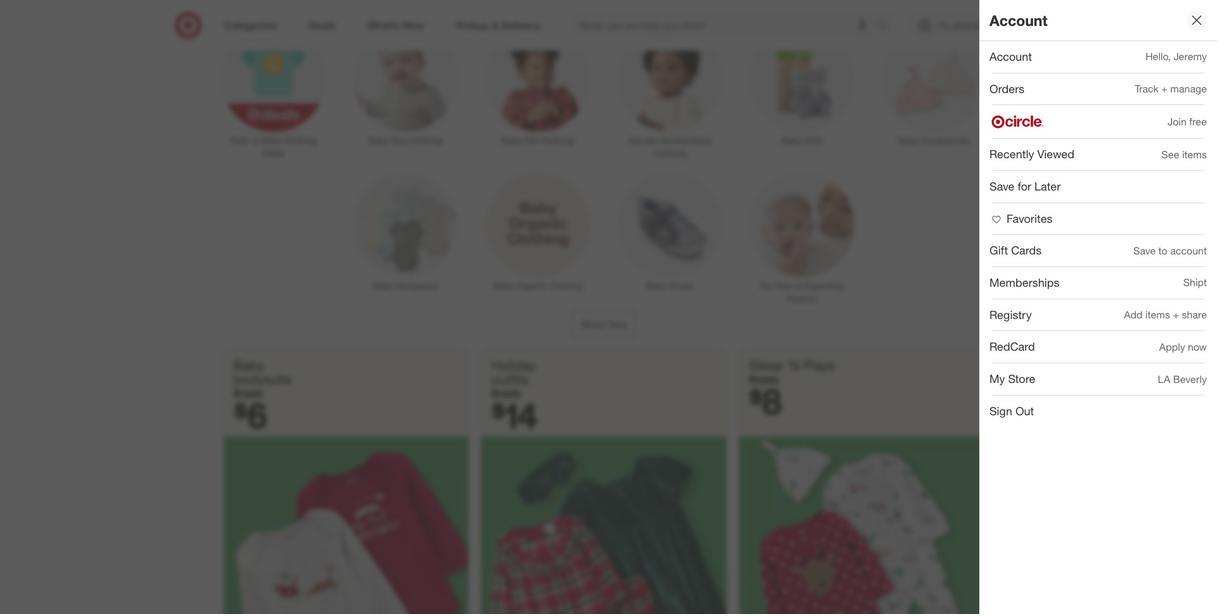Task type: locate. For each thing, give the bounding box(es) containing it.
track + manage
[[1135, 82, 1207, 95]]

baby left accessories on the right top
[[898, 135, 919, 146]]

jeremy inside account dialog
[[1174, 50, 1207, 63]]

baby gifts
[[781, 135, 823, 146]]

baby shoes link
[[609, 171, 731, 293]]

& right kids'
[[253, 135, 258, 146]]

from inside sleep 'n plays from
[[749, 372, 779, 388]]

1 account from the top
[[989, 11, 1048, 29]]

baby organic clothing
[[493, 281, 583, 292]]

outfits
[[491, 372, 528, 388]]

gender
[[628, 135, 658, 146]]

baby left shoes in the top of the page
[[646, 281, 666, 292]]

clothing right organic on the top left of the page
[[549, 281, 583, 292]]

items right add at the bottom of the page
[[1145, 309, 1170, 321]]

&
[[253, 135, 258, 146], [796, 281, 801, 292]]

hi, jeremy
[[939, 20, 981, 30]]

plays
[[803, 358, 835, 374]]

account
[[1170, 245, 1207, 257]]

0 vertical spatial account
[[989, 11, 1048, 29]]

baby up $6
[[234, 358, 264, 374]]

clothing right boy
[[409, 135, 443, 146]]

0 horizontal spatial &
[[253, 135, 258, 146]]

& up parents
[[796, 281, 801, 292]]

new
[[775, 281, 793, 292]]

baby inside kids' & baby clothing deals
[[261, 135, 281, 146]]

items for recently viewed
[[1182, 148, 1207, 161]]

1 vertical spatial &
[[796, 281, 801, 292]]

jeremy right hi,
[[952, 20, 981, 30]]

sign
[[989, 404, 1012, 418]]

favorites
[[1007, 211, 1053, 225]]

sign out link
[[979, 396, 1217, 428]]

manage
[[1170, 82, 1207, 95]]

baby gifts link
[[741, 24, 863, 147]]

0 horizontal spatial items
[[1145, 309, 1170, 321]]

baby left boy
[[369, 135, 389, 146]]

save for save for later
[[989, 179, 1015, 193]]

clothing for baby organic clothing
[[549, 281, 583, 292]]

account dialog
[[979, 0, 1217, 615]]

search button
[[871, 11, 902, 42]]

clothing right girl
[[541, 135, 574, 146]]

viewed
[[1037, 147, 1074, 161]]

baby up deals
[[261, 135, 281, 146]]

expecting
[[804, 281, 844, 292]]

items right see on the right of page
[[1182, 148, 1207, 161]]

holiday
[[491, 358, 536, 374]]

baby
[[261, 135, 281, 146], [369, 135, 389, 146], [502, 135, 522, 146], [691, 135, 712, 146], [781, 135, 801, 146], [898, 135, 919, 146], [373, 281, 393, 292], [493, 281, 513, 292], [646, 281, 666, 292], [234, 358, 264, 374]]

jeremy
[[952, 20, 981, 30], [1174, 50, 1207, 63]]

clothing up deals
[[284, 135, 317, 146]]

account up the account hello, jeremy 'element' at the right of the page
[[989, 11, 1048, 29]]

& inside for new & expecting parents
[[796, 281, 801, 292]]

1 horizontal spatial &
[[796, 281, 801, 292]]

baby left multipacks
[[373, 281, 393, 292]]

my store
[[989, 372, 1035, 386]]

0 vertical spatial &
[[253, 135, 258, 146]]

registry
[[989, 308, 1032, 322]]

1 horizontal spatial jeremy
[[1174, 50, 1207, 63]]

0 vertical spatial save
[[989, 179, 1015, 193]]

kids' & baby clothing deals link
[[213, 24, 335, 159]]

1 horizontal spatial from
[[491, 386, 521, 402]]

baby inside the baby bodysuits from
[[234, 358, 264, 374]]

boy
[[392, 135, 407, 146]]

organic
[[516, 281, 547, 292]]

sleep
[[749, 358, 783, 374]]

store
[[1008, 372, 1035, 386]]

baby left girl
[[502, 135, 522, 146]]

gender neutral baby clothing link
[[609, 24, 731, 159]]

1 horizontal spatial +
[[1173, 309, 1179, 321]]

account
[[989, 11, 1048, 29], [989, 49, 1032, 63]]

free
[[1189, 115, 1207, 128]]

save inside 'link'
[[989, 179, 1015, 193]]

baby shoes
[[646, 281, 694, 292]]

baby right the neutral
[[691, 135, 712, 146]]

items
[[1182, 148, 1207, 161], [1145, 309, 1170, 321]]

recently viewed
[[989, 147, 1074, 161]]

hi,
[[939, 20, 949, 30]]

account hello, jeremy element
[[989, 49, 1032, 63]]

baby left organic on the top left of the page
[[493, 281, 513, 292]]

now
[[1188, 341, 1207, 354]]

show less
[[581, 318, 627, 331]]

clothing down the neutral
[[653, 147, 686, 158]]

baby bodysuits from
[[234, 358, 292, 402]]

1 vertical spatial jeremy
[[1174, 50, 1207, 63]]

items for registry
[[1145, 309, 1170, 321]]

1 vertical spatial items
[[1145, 309, 1170, 321]]

0 horizontal spatial jeremy
[[952, 20, 981, 30]]

$6
[[234, 394, 267, 438]]

track
[[1135, 82, 1159, 95]]

jeremy right hello,
[[1174, 50, 1207, 63]]

0 horizontal spatial save
[[989, 179, 1015, 193]]

deals
[[262, 147, 285, 158]]

holiday outfits from
[[491, 358, 536, 402]]

clothing
[[284, 135, 317, 146], [409, 135, 443, 146], [541, 135, 574, 146], [653, 147, 686, 158], [549, 281, 583, 292]]

add items + share
[[1124, 309, 1207, 321]]

+ left share
[[1173, 309, 1179, 321]]

gender neutral baby clothing
[[628, 135, 712, 158]]

from inside the baby bodysuits from
[[234, 386, 263, 402]]

save
[[989, 179, 1015, 193], [1133, 245, 1156, 257]]

0 vertical spatial jeremy
[[952, 20, 981, 30]]

1 horizontal spatial items
[[1182, 148, 1207, 161]]

baby boy clothing
[[369, 135, 443, 146]]

from
[[749, 372, 779, 388], [234, 386, 263, 402], [491, 386, 521, 402]]

baby left gifts
[[781, 135, 801, 146]]

baby for baby shoes
[[646, 281, 666, 292]]

see
[[1161, 148, 1179, 161]]

1 vertical spatial save
[[1133, 245, 1156, 257]]

baby boy clothing link
[[345, 24, 467, 147]]

0 vertical spatial +
[[1161, 82, 1168, 95]]

parents
[[787, 294, 817, 304]]

0 vertical spatial items
[[1182, 148, 1207, 161]]

baby accessories
[[898, 135, 970, 146]]

for new & expecting parents link
[[741, 171, 863, 306]]

from inside the holiday outfits from
[[491, 386, 521, 402]]

sleep 'n plays from
[[749, 358, 835, 388]]

clothing inside kids' & baby clothing deals
[[284, 135, 317, 146]]

2 horizontal spatial from
[[749, 372, 779, 388]]

multipacks
[[396, 281, 439, 292]]

save left for
[[989, 179, 1015, 193]]

account up the orders
[[989, 49, 1032, 63]]

+ right the track
[[1161, 82, 1168, 95]]

see items
[[1161, 148, 1207, 161]]

0 horizontal spatial from
[[234, 386, 263, 402]]

1 horizontal spatial save
[[1133, 245, 1156, 257]]

save left the to
[[1133, 245, 1156, 257]]

+
[[1161, 82, 1168, 95], [1173, 309, 1179, 321]]

$8
[[749, 381, 782, 424]]

1 vertical spatial account
[[989, 49, 1032, 63]]



Task type: describe. For each thing, give the bounding box(es) containing it.
baby for baby bodysuits from
[[234, 358, 264, 374]]

baby inside the gender neutral baby clothing
[[691, 135, 712, 146]]

save for later link
[[979, 171, 1217, 203]]

la
[[1158, 373, 1170, 386]]

baby for baby boy clothing
[[369, 135, 389, 146]]

2 account from the top
[[989, 49, 1032, 63]]

save to account
[[1133, 245, 1207, 257]]

view favorites element
[[989, 211, 1053, 225]]

What can we help you find? suggestions appear below search field
[[571, 11, 880, 39]]

0 horizontal spatial +
[[1161, 82, 1168, 95]]

la beverly
[[1158, 373, 1207, 386]]

favorites link
[[979, 203, 1217, 235]]

baby multipacks link
[[345, 171, 467, 293]]

show
[[581, 318, 606, 331]]

shoes
[[669, 281, 694, 292]]

baby accessories link
[[873, 24, 995, 147]]

join
[[1168, 115, 1186, 128]]

search
[[871, 20, 902, 33]]

baby for baby gifts
[[781, 135, 801, 146]]

gift cards
[[989, 244, 1042, 258]]

girl
[[524, 135, 538, 146]]

show less button
[[572, 311, 635, 339]]

neutral
[[660, 135, 689, 146]]

shipt
[[1183, 277, 1207, 289]]

recently
[[989, 147, 1034, 161]]

baby multipacks
[[373, 281, 439, 292]]

memberships
[[989, 276, 1060, 290]]

& inside kids' & baby clothing deals
[[253, 135, 258, 146]]

baby for baby girl clothing
[[502, 135, 522, 146]]

sign out
[[989, 404, 1034, 418]]

for new & expecting parents
[[760, 281, 844, 304]]

from for $14
[[491, 386, 521, 402]]

from for $6
[[234, 386, 263, 402]]

baby for baby organic clothing
[[493, 281, 513, 292]]

for
[[1018, 179, 1031, 193]]

out
[[1015, 404, 1034, 418]]

later
[[1034, 179, 1061, 193]]

clothing for baby boy clothing
[[409, 135, 443, 146]]

for
[[760, 281, 773, 292]]

gift
[[989, 244, 1008, 258]]

redcard
[[989, 340, 1035, 354]]

jeremy for hello, jeremy
[[1174, 50, 1207, 63]]

'n
[[787, 358, 800, 374]]

$14
[[491, 394, 537, 438]]

1 vertical spatial +
[[1173, 309, 1179, 321]]

to
[[1158, 245, 1167, 257]]

less
[[609, 318, 627, 331]]

clothing for baby girl clothing
[[541, 135, 574, 146]]

baby girl clothing link
[[477, 24, 599, 147]]

save for later
[[989, 179, 1061, 193]]

beverly
[[1173, 373, 1207, 386]]

join free link
[[979, 105, 1217, 138]]

jeremy for hi, jeremy
[[952, 20, 981, 30]]

my
[[989, 372, 1005, 386]]

clothing inside the gender neutral baby clothing
[[653, 147, 686, 158]]

baby for baby accessories
[[898, 135, 919, 146]]

cards
[[1011, 244, 1042, 258]]

baby organic clothing link
[[477, 171, 599, 293]]

join free
[[1168, 115, 1207, 128]]

apply
[[1159, 341, 1185, 354]]

bodysuits
[[234, 372, 292, 388]]

hello, jeremy
[[1146, 50, 1207, 63]]

share
[[1182, 309, 1207, 321]]

baby girl clothing
[[502, 135, 574, 146]]

accessories
[[921, 135, 970, 146]]

gifts
[[804, 135, 823, 146]]

8
[[1026, 13, 1030, 21]]

hello,
[[1146, 50, 1171, 63]]

8 link
[[1007, 11, 1035, 39]]

apply now
[[1159, 341, 1207, 354]]

add
[[1124, 309, 1143, 321]]

orders
[[989, 82, 1025, 96]]

kids'
[[230, 135, 250, 146]]

baby for baby multipacks
[[373, 281, 393, 292]]

save for save to account
[[1133, 245, 1156, 257]]

kids' & baby clothing deals
[[230, 135, 317, 158]]



Task type: vqa. For each thing, say whether or not it's contained in the screenshot.
at inside the STANDS FOR MANUFACTURER'S SUGGESTED RETAIL PRICE. THIS IS THE SUGGESTED RETAIL PRICE PROVIDED BY THE MANUFACTURER, SUPPLIER OR SELLER. THIS PRICE MAY OR MAY NOT REFLECT THE ACTUAL, SOLD AT OR PREVAILING MARKET PRICE.
no



